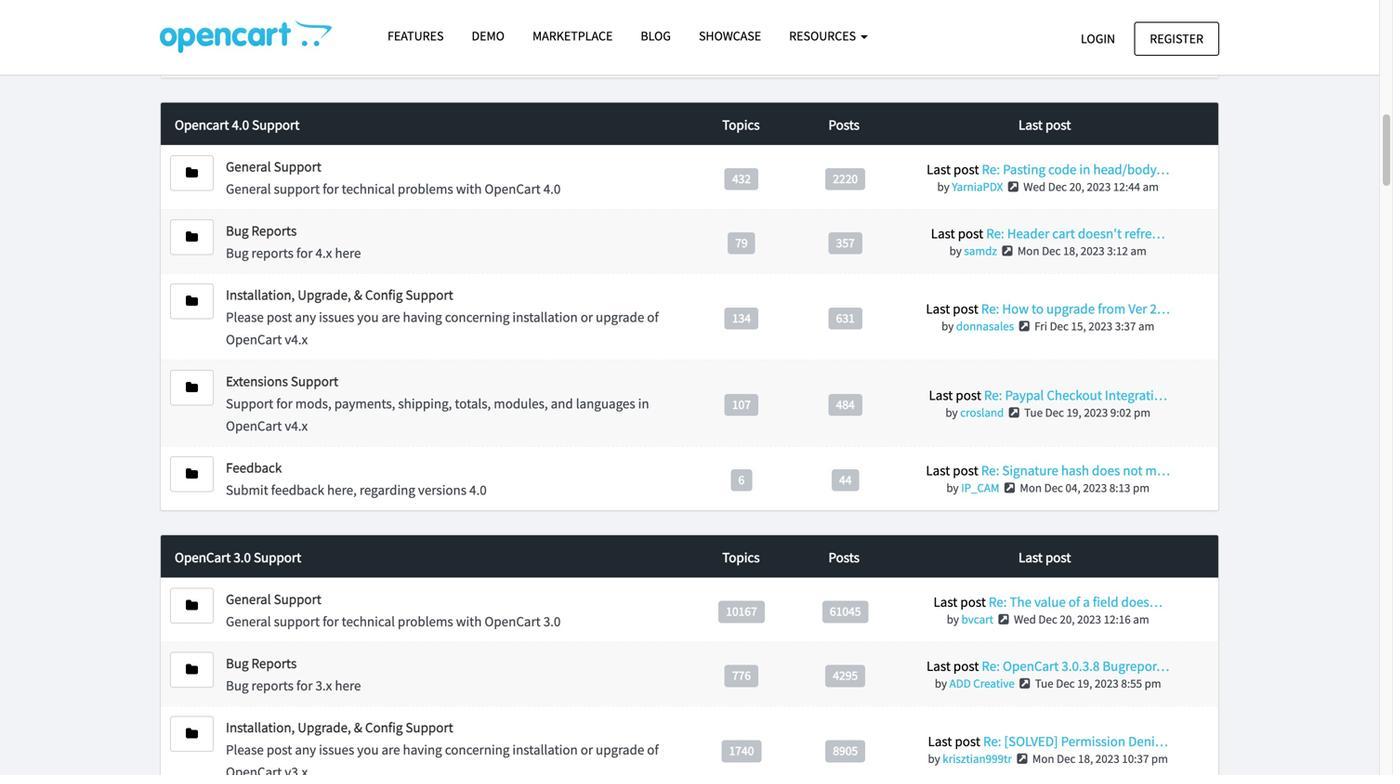 Task type: describe. For each thing, give the bounding box(es) containing it.
upgrade for last post re: the value of a field does…
[[596, 741, 644, 759]]

extensions support link
[[226, 372, 338, 390]]

value
[[1034, 593, 1066, 611]]

posts for last post re: pasting code in head/body…
[[828, 116, 860, 133]]

opencart inside general support general support for technical problems with opencart 3.0
[[485, 613, 541, 630]]

1740
[[729, 743, 754, 759]]

by yarniapdx
[[937, 179, 1003, 194]]

general support link for 3.0
[[226, 590, 321, 608]]

re: for re: pasting code in head/body…
[[982, 160, 1000, 178]]

ip_cam
[[961, 480, 999, 495]]

concerning for bug reports for 4.x here
[[445, 308, 510, 326]]

re: for re: header cart doesn't refre…
[[986, 224, 1004, 242]]

here,
[[327, 481, 357, 499]]

79
[[735, 235, 748, 251]]

107
[[732, 396, 751, 412]]

by ip_cam
[[946, 480, 999, 495]]

blog
[[641, 27, 671, 44]]

pm for bugrepor…
[[1145, 676, 1161, 691]]

re: for re: the value of a field does…
[[989, 593, 1007, 611]]

register
[[1150, 30, 1203, 47]]

are for bug reports for 3.x here
[[381, 741, 400, 759]]

payments,
[[334, 394, 395, 412]]

v4.x inside extensions support support for mods, payments, shipping, totals, modules, and languages in opencart v4.x
[[285, 417, 308, 434]]

3:12
[[1107, 243, 1128, 258]]

20, for value
[[1060, 612, 1075, 627]]

post up by krisztian999tr
[[955, 733, 980, 750]]

tue dec 19, 2023 9:02 pm
[[1024, 405, 1151, 420]]

post up by bvcart
[[960, 593, 986, 611]]

last up the the
[[1019, 549, 1043, 566]]

feedback link
[[226, 459, 282, 476]]

post up value
[[1045, 549, 1071, 566]]

last for re: [solved] permission deni…
[[928, 733, 952, 750]]

blog link
[[627, 20, 685, 52]]

5:05
[[1106, 52, 1127, 67]]

feedback
[[271, 481, 324, 499]]

pm for does
[[1133, 480, 1150, 495]]

features
[[388, 27, 444, 44]]

reports for 3.x
[[251, 654, 297, 672]]

& for opencart 4.0 support
[[354, 286, 362, 303]]

dec for code
[[1048, 179, 1067, 194]]

login
[[1081, 30, 1115, 47]]

security
[[226, 35, 274, 52]]

reports for 3.x
[[251, 677, 294, 694]]

4 general from the top
[[226, 613, 271, 630]]

installation, upgrade, & config support link for 3.x
[[226, 719, 453, 736]]

support inside installation, upgrade, & config support please post any issues you are having concerning installation or upgrade of opencart v4.x
[[406, 286, 453, 303]]

2023 for of
[[1077, 612, 1101, 627]]

18, for cart
[[1063, 243, 1078, 258]]

re: the value of a field does… link
[[989, 593, 1163, 611]]

demo link
[[458, 20, 519, 52]]

4.0 inside feedback submit feedback here, regarding versions 4.0
[[469, 481, 487, 499]]

bug reports link for bug reports bug reports for 3.x here
[[226, 654, 297, 672]]

signature
[[1002, 461, 1058, 479]]

12:16
[[1104, 612, 1131, 627]]

wed for pasting
[[1023, 179, 1046, 194]]

12:44
[[1113, 179, 1140, 194]]

add
[[949, 676, 971, 691]]

header
[[1007, 224, 1050, 242]]

extensions support image
[[186, 381, 198, 394]]

view the latest post image for opencart
[[1017, 678, 1033, 690]]

dec for cart
[[1042, 243, 1061, 258]]

1 vertical spatial fri
[[1034, 318, 1047, 334]]

here for bug reports for 4.x here
[[335, 244, 361, 262]]

security & server
[[226, 35, 325, 52]]

3.0.3.8
[[1062, 657, 1100, 675]]

feedback
[[226, 459, 282, 476]]

3.x
[[315, 677, 332, 694]]

opencart 3.0 support link
[[175, 546, 690, 569]]

for for general support general support for technical problems with opencart 3.0
[[323, 613, 339, 630]]

mods,
[[295, 394, 331, 412]]

dec for permission
[[1057, 751, 1076, 766]]

support inside general support general support for technical problems with opencart 3.0
[[274, 590, 321, 608]]

krisztian999tr link
[[943, 751, 1012, 766]]

2 bug from the top
[[226, 244, 249, 262]]

security & server link
[[226, 35, 325, 52]]

post up by yarniapdx
[[954, 160, 979, 178]]

extensions
[[226, 372, 288, 390]]

how
[[1002, 300, 1029, 317]]

totals,
[[455, 394, 491, 412]]

by for last post re: signature hash does not m…
[[946, 480, 959, 495]]

donnasales
[[956, 318, 1014, 334]]

by bvcart
[[947, 612, 993, 627]]

bug reports bug reports for 4.x here
[[226, 222, 361, 262]]

4.x
[[315, 244, 332, 262]]

tue for paypal
[[1024, 405, 1043, 420]]

3 general from the top
[[226, 590, 271, 608]]

modules,
[[494, 394, 548, 412]]

post inside installation, upgrade, & config support please post any issues you are having concerning installation or upgrade of opencart v4.x
[[267, 308, 292, 326]]

view the latest post image for header
[[1000, 245, 1015, 257]]

topics for installation, upgrade, & config support please post any issues you are having concerning installation or upgrade of opencart v4.x
[[722, 116, 760, 133]]

wed dec 20, 2023 12:44 am
[[1023, 179, 1159, 194]]

view the latest post image for how
[[1016, 320, 1032, 332]]

resources
[[789, 27, 859, 44]]

last post for code
[[1019, 116, 1071, 133]]

last post re: signature hash does not m…
[[926, 461, 1170, 479]]

showcase
[[699, 27, 761, 44]]

server
[[288, 35, 325, 52]]

opencart 4.0 support link
[[175, 113, 690, 136]]

does…
[[1121, 593, 1163, 611]]

2023 for doesn't
[[1081, 243, 1105, 258]]

484
[[836, 396, 855, 412]]

or for please post any issues you are having concerning installation or upgrade of opencart v3.x
[[581, 741, 593, 759]]

by for last post re: opencart 3.0.3.8 bugrepor…
[[935, 676, 947, 691]]

am for re: pasting code in head/body…
[[1143, 179, 1159, 194]]

re: inside re: what does this script do? fri dec 08, 2023 5:05 pm
[[993, 33, 1011, 51]]

post up by samdz
[[958, 224, 983, 242]]

yarniapdx link
[[952, 179, 1003, 194]]

last for re: opencart 3.0.3.8 bugrepor…
[[927, 657, 951, 675]]

opencart 4.0 support
[[175, 116, 300, 133]]

631
[[836, 310, 855, 326]]

creative
[[973, 676, 1015, 691]]

2…
[[1150, 300, 1170, 317]]

login link
[[1065, 22, 1131, 56]]

3 bug from the top
[[226, 654, 249, 672]]

0 vertical spatial in
[[1079, 160, 1090, 178]]

8:55
[[1121, 676, 1142, 691]]

by for last post re: [solved] permission deni…
[[928, 751, 940, 766]]

topics for installation, upgrade, & config support please post any issues you are having concerning installation or upgrade of opencart v3.x
[[722, 549, 760, 566]]

having for bug reports for 3.x here
[[403, 741, 442, 759]]

in inside extensions support support for mods, payments, shipping, totals, modules, and languages in opencart v4.x
[[638, 394, 649, 412]]

of for last post re: opencart 3.0.3.8 bugrepor…
[[647, 741, 659, 759]]

tue dec 19, 2023 8:55 pm
[[1035, 676, 1161, 691]]

19, for 3.0.3.8
[[1077, 676, 1092, 691]]

1 general from the top
[[226, 158, 271, 175]]

post up by ip_cam at the right of page
[[953, 461, 978, 479]]

installation for please post any issues you are having concerning installation or upgrade of opencart v3.x
[[512, 741, 578, 759]]

last for re: the value of a field does…
[[933, 593, 958, 611]]

bug reports image for bug reports for 4.x here
[[186, 230, 198, 243]]

re: [solved] permission deni… link
[[983, 733, 1168, 750]]

2023 for does
[[1083, 480, 1107, 495]]

last for re: how to upgrade from ver 2…
[[926, 300, 950, 317]]

problems for bug reports bug reports for 3.x here
[[398, 613, 453, 630]]

pasting
[[1003, 160, 1046, 178]]

3:37
[[1115, 318, 1136, 334]]

wed dec 20, 2023 12:16 am
[[1014, 612, 1149, 627]]

extensions support support for mods, payments, shipping, totals, modules, and languages in opencart v4.x
[[226, 372, 649, 434]]

bug reports bug reports for 3.x here
[[226, 654, 361, 694]]

samdz link
[[964, 243, 997, 258]]

4.0 inside general support general support for technical problems with opencart 4.0
[[543, 180, 561, 197]]

cart
[[1052, 224, 1075, 242]]

04,
[[1066, 480, 1081, 495]]

re: how to upgrade from ver 2… link
[[981, 300, 1170, 317]]

technical for bug reports bug reports for 3.x here
[[342, 613, 395, 630]]

please for please post any issues you are having concerning installation or upgrade of opencart v3.x
[[226, 741, 264, 759]]

checkout
[[1047, 386, 1102, 404]]

crosland link
[[960, 405, 1004, 420]]

view the latest post image for the
[[996, 614, 1011, 626]]

by crosland
[[946, 405, 1004, 420]]

2023 for bugrepor…
[[1095, 676, 1119, 691]]

am for re: how to upgrade from ver 2…
[[1138, 318, 1155, 334]]

last up pasting
[[1019, 116, 1043, 133]]

view the latest post image for signature
[[1002, 482, 1017, 494]]

mon dec 18, 2023 10:37 pm
[[1032, 751, 1168, 766]]

or for please post any issues you are having concerning installation or upgrade of opencart v4.x
[[581, 308, 593, 326]]

mon for header
[[1017, 243, 1039, 258]]

dec for checkout
[[1045, 405, 1064, 420]]

8905
[[833, 743, 858, 759]]

2220
[[833, 171, 858, 186]]

technical for bug reports bug reports for 4.x here
[[342, 180, 395, 197]]

opencart 3.0 support
[[175, 549, 301, 566]]

refre…
[[1125, 224, 1165, 242]]

2023 inside re: what does this script do? fri dec 08, 2023 5:05 pm
[[1080, 52, 1104, 67]]

any for v4.x
[[295, 308, 316, 326]]

of for last post re: header cart doesn't refre…
[[647, 308, 659, 326]]

head/body…
[[1093, 160, 1169, 178]]

19, for checkout
[[1066, 405, 1082, 420]]

reports for 4.x
[[251, 222, 297, 239]]

ver
[[1128, 300, 1147, 317]]

re: for re: opencart 3.0.3.8 bugrepor…
[[982, 657, 1000, 675]]

re: for re: [solved] permission deni…
[[983, 733, 1001, 750]]

post up add
[[953, 657, 979, 675]]

installation, upgrade, & config support image for please post any issues you are having concerning installation or upgrade of opencart v4.x
[[186, 295, 198, 308]]



Task type: locate. For each thing, give the bounding box(es) containing it.
general support link down opencart 4.0 support
[[226, 158, 321, 175]]

2 vertical spatial mon
[[1032, 751, 1054, 766]]

re: what does this script do? fri dec 08, 2023 5:05 pm
[[993, 33, 1158, 67]]

tue for opencart
[[1035, 676, 1053, 691]]

feedback submit feedback here, regarding versions 4.0
[[226, 459, 487, 499]]

and
[[551, 394, 573, 412]]

1 any from the top
[[295, 308, 316, 326]]

view the latest post image down signature at the bottom right of page
[[1002, 482, 1017, 494]]

2 bug reports link from the top
[[226, 654, 297, 672]]

v4.x
[[285, 330, 308, 348], [285, 417, 308, 434]]

0 vertical spatial any
[[295, 308, 316, 326]]

1 vertical spatial technical
[[342, 613, 395, 630]]

re: left the the
[[989, 593, 1007, 611]]

1 vertical spatial upgrade,
[[298, 719, 351, 736]]

dec inside re: what does this script do? fri dec 08, 2023 5:05 pm
[[1041, 52, 1060, 67]]

2 you from the top
[[357, 741, 379, 759]]

0 vertical spatial topics
[[722, 116, 760, 133]]

posts
[[828, 116, 860, 133], [828, 549, 860, 566]]

1 topics from the top
[[722, 116, 760, 133]]

2023 down permission
[[1096, 751, 1120, 766]]

marketplace
[[532, 27, 613, 44]]

1 reports from the top
[[251, 244, 294, 262]]

1 vertical spatial 19,
[[1077, 676, 1092, 691]]

1 with from the top
[[456, 180, 482, 197]]

view the latest post image for paypal
[[1006, 407, 1022, 419]]

does up the 8:13 at the bottom right
[[1092, 461, 1120, 479]]

1 vertical spatial of
[[1069, 593, 1080, 611]]

with for 4.0
[[456, 180, 482, 197]]

1 vertical spatial are
[[381, 741, 400, 759]]

134
[[732, 310, 751, 326]]

bug reports image
[[186, 230, 198, 243], [186, 663, 198, 676]]

concerning inside installation, upgrade, & config support please post any issues you are having concerning installation or upgrade of opencart v4.x
[[445, 308, 510, 326]]

776
[[732, 668, 751, 683]]

versions
[[418, 481, 467, 499]]

ip_cam link
[[961, 480, 999, 495]]

upgrade inside installation, upgrade, & config support please post any issues you are having concerning installation or upgrade of opencart v3.x
[[596, 741, 644, 759]]

of inside installation, upgrade, & config support please post any issues you are having concerning installation or upgrade of opencart v4.x
[[647, 308, 659, 326]]

re: up yarniapdx
[[982, 160, 1000, 178]]

0 horizontal spatial 4.0
[[232, 116, 249, 133]]

2 are from the top
[[381, 741, 400, 759]]

with inside general support general support for technical problems with opencart 3.0
[[456, 613, 482, 630]]

view the latest post image down paypal
[[1006, 407, 1022, 419]]

0 vertical spatial installation
[[512, 308, 578, 326]]

for down extensions support link
[[276, 394, 293, 412]]

2023 left 9:02
[[1084, 405, 1108, 420]]

1 reports from the top
[[251, 222, 297, 239]]

2 support from the top
[[274, 613, 320, 630]]

1 technical from the top
[[342, 180, 395, 197]]

dec for 3.0.3.8
[[1056, 676, 1075, 691]]

0 vertical spatial please
[[226, 308, 264, 326]]

for up 4.x
[[323, 180, 339, 197]]

am for re: the value of a field does…
[[1133, 612, 1149, 627]]

19, down 3.0.3.8
[[1077, 676, 1092, 691]]

0 vertical spatial are
[[381, 308, 400, 326]]

0 vertical spatial general support link
[[226, 158, 321, 175]]

problems down opencart 4.0 support link
[[398, 180, 453, 197]]

does inside re: what does this script do? fri dec 08, 2023 5:05 pm
[[1047, 33, 1075, 51]]

view the latest post image right samdz link
[[1000, 245, 1015, 257]]

2023
[[1080, 52, 1104, 67], [1087, 179, 1111, 194], [1081, 243, 1105, 258], [1089, 318, 1113, 334], [1084, 405, 1108, 420], [1083, 480, 1107, 495], [1077, 612, 1101, 627], [1095, 676, 1119, 691], [1096, 751, 1120, 766]]

1 posts from the top
[[828, 116, 860, 133]]

fri down 'to'
[[1034, 318, 1047, 334]]

feedback image
[[186, 467, 198, 480]]

for for bug reports bug reports for 3.x here
[[296, 677, 313, 694]]

1 installation, from the top
[[226, 286, 295, 303]]

last post up last post re: pasting code in head/body…
[[1019, 116, 1071, 133]]

1 here from the top
[[335, 244, 361, 262]]

are
[[381, 308, 400, 326], [381, 741, 400, 759]]

dec left the 15,
[[1050, 318, 1069, 334]]

support for opencart 4.0 support
[[274, 180, 320, 197]]

1 vertical spatial v4.x
[[285, 417, 308, 434]]

any inside installation, upgrade, & config support please post any issues you are having concerning installation or upgrade of opencart v3.x
[[295, 741, 316, 759]]

0 vertical spatial wed
[[1023, 179, 1046, 194]]

1 vertical spatial bug reports image
[[186, 663, 198, 676]]

or inside installation, upgrade, & config support please post any issues you are having concerning installation or upgrade of opencart v4.x
[[581, 308, 593, 326]]

by left crosland link
[[946, 405, 958, 420]]

issues down 3.x
[[319, 741, 354, 759]]

1 vertical spatial reports
[[251, 654, 297, 672]]

tue down paypal
[[1024, 405, 1043, 420]]

last for re: paypal checkout integrati…
[[929, 386, 953, 404]]

of left 134
[[647, 308, 659, 326]]

0 horizontal spatial does
[[1047, 33, 1075, 51]]

1 vertical spatial support
[[274, 613, 320, 630]]

re: up samdz
[[986, 224, 1004, 242]]

problems
[[398, 180, 453, 197], [398, 613, 453, 630]]

upgrade, inside installation, upgrade, & config support please post any issues you are having concerning installation or upgrade of opencart v4.x
[[298, 286, 351, 303]]

in up wed dec 20, 2023 12:44 am
[[1079, 160, 1090, 178]]

concerning inside installation, upgrade, & config support please post any issues you are having concerning installation or upgrade of opencart v3.x
[[445, 741, 510, 759]]

1 bug reports image from the top
[[186, 230, 198, 243]]

bug reports link for bug reports bug reports for 4.x here
[[226, 222, 297, 239]]

20, for code
[[1069, 179, 1084, 194]]

by krisztian999tr
[[928, 751, 1012, 766]]

1 vertical spatial installation,
[[226, 719, 295, 736]]

support inside general support general support for technical problems with opencart 4.0
[[274, 158, 321, 175]]

1 vertical spatial with
[[456, 613, 482, 630]]

wed for the
[[1014, 612, 1036, 627]]

here right 3.x
[[335, 677, 361, 694]]

installation, upgrade, & config support image for please post any issues you are having concerning installation or upgrade of opencart v3.x
[[186, 727, 198, 740]]

1 installation, upgrade, & config support link from the top
[[226, 286, 453, 303]]

upgrade inside installation, upgrade, & config support please post any issues you are having concerning installation or upgrade of opencart v4.x
[[596, 308, 644, 326]]

view the latest post image down how at right
[[1016, 320, 1032, 332]]

for inside the "bug reports bug reports for 4.x here"
[[296, 244, 313, 262]]

0 vertical spatial 20,
[[1069, 179, 1084, 194]]

0 vertical spatial problems
[[398, 180, 453, 197]]

regarding
[[359, 481, 415, 499]]

general support general support for technical problems with opencart 4.0
[[226, 158, 561, 197]]

1 vertical spatial topics
[[722, 549, 760, 566]]

support inside general support general support for technical problems with opencart 4.0
[[274, 180, 320, 197]]

any down 4.x
[[295, 308, 316, 326]]

18, down permission
[[1078, 751, 1093, 766]]

1 horizontal spatial does
[[1092, 461, 1120, 479]]

0 vertical spatial does
[[1047, 33, 1075, 51]]

2023 for in
[[1087, 179, 1111, 194]]

1 vertical spatial general support link
[[226, 590, 321, 608]]

19,
[[1066, 405, 1082, 420], [1077, 676, 1092, 691]]

of left a
[[1069, 593, 1080, 611]]

wed
[[1023, 179, 1046, 194], [1014, 612, 1036, 627]]

reports
[[251, 244, 294, 262], [251, 677, 294, 694]]

by add creative
[[935, 676, 1015, 691]]

2023 for upgrade
[[1089, 318, 1113, 334]]

1 config from the top
[[365, 286, 403, 303]]

pm down not at the bottom of page
[[1133, 480, 1150, 495]]

1 vertical spatial you
[[357, 741, 379, 759]]

2 horizontal spatial 4.0
[[543, 180, 561, 197]]

dec down last post re: signature hash does not m…
[[1044, 480, 1063, 495]]

you inside installation, upgrade, & config support please post any issues you are having concerning installation or upgrade of opencart v3.x
[[357, 741, 379, 759]]

by left samdz
[[949, 243, 962, 258]]

last post re: paypal checkout integrati…
[[929, 386, 1167, 404]]

view the latest post image down the the
[[996, 614, 1011, 626]]

upgrade, for 4.x
[[298, 286, 351, 303]]

here inside the "bug reports bug reports for 4.x here"
[[335, 244, 361, 262]]

0 vertical spatial with
[[456, 180, 482, 197]]

submit
[[226, 481, 268, 499]]

am for re: header cart doesn't refre…
[[1131, 243, 1147, 258]]

1 vertical spatial please
[[226, 741, 264, 759]]

with for 3.0
[[456, 613, 482, 630]]

re: up krisztian999tr
[[983, 733, 1001, 750]]

3.0
[[234, 549, 251, 566], [543, 613, 561, 630]]

installation, upgrade, & config support link for 4.x
[[226, 286, 453, 303]]

support up the "bug reports bug reports for 4.x here"
[[274, 180, 320, 197]]

1 vertical spatial problems
[[398, 613, 453, 630]]

with inside general support general support for technical problems with opencart 4.0
[[456, 180, 482, 197]]

0 vertical spatial support
[[274, 180, 320, 197]]

1 vertical spatial here
[[335, 677, 361, 694]]

mon
[[1017, 243, 1039, 258], [1020, 480, 1042, 495], [1032, 751, 1054, 766]]

integrati…
[[1105, 386, 1167, 404]]

opencart
[[175, 116, 229, 133]]

for inside general support general support for technical problems with opencart 3.0
[[323, 613, 339, 630]]

here inside bug reports bug reports for 3.x here
[[335, 677, 361, 694]]

1 v4.x from the top
[[285, 330, 308, 348]]

technical
[[342, 180, 395, 197], [342, 613, 395, 630]]

topics
[[722, 116, 760, 133], [722, 549, 760, 566]]

upgrade
[[1046, 300, 1095, 317], [596, 308, 644, 326], [596, 741, 644, 759]]

& inside installation, upgrade, & config support please post any issues you are having concerning installation or upgrade of opencart v4.x
[[354, 286, 362, 303]]

0 vertical spatial mon
[[1017, 243, 1039, 258]]

15,
[[1071, 318, 1086, 334]]

v3.x
[[285, 763, 308, 775]]

donnasales link
[[956, 318, 1014, 334]]

view the latest post image for [solved]
[[1014, 753, 1030, 765]]

for up 3.x
[[323, 613, 339, 630]]

please down bug reports bug reports for 3.x here
[[226, 741, 264, 759]]

for for general support general support for technical problems with opencart 4.0
[[323, 180, 339, 197]]

issues for v4.x
[[319, 308, 354, 326]]

0 horizontal spatial 3.0
[[234, 549, 251, 566]]

upgrade, inside installation, upgrade, & config support please post any issues you are having concerning installation or upgrade of opencart v3.x
[[298, 719, 351, 736]]

m…
[[1145, 461, 1170, 479]]

code
[[1048, 160, 1077, 178]]

pm right 8:55
[[1145, 676, 1161, 691]]

last post
[[1019, 116, 1071, 133], [1019, 549, 1071, 566]]

last up by bvcart
[[933, 593, 958, 611]]

0 vertical spatial 4.0
[[232, 116, 249, 133]]

2 bug reports image from the top
[[186, 663, 198, 676]]

by left "yarniapdx" link
[[937, 179, 949, 194]]

1 are from the top
[[381, 308, 400, 326]]

& down the "bug reports bug reports for 4.x here"
[[354, 286, 362, 303]]

post inside installation, upgrade, & config support please post any issues you are having concerning installation or upgrade of opencart v3.x
[[267, 741, 292, 759]]

re: up crosland on the bottom
[[984, 386, 1002, 404]]

1 vertical spatial 4.0
[[543, 180, 561, 197]]

installation, down the "bug reports bug reports for 4.x here"
[[226, 286, 295, 303]]

field
[[1093, 593, 1118, 611]]

having
[[403, 308, 442, 326], [403, 741, 442, 759]]

0 vertical spatial bug reports link
[[226, 222, 297, 239]]

post up by crosland
[[956, 386, 981, 404]]

paypal
[[1005, 386, 1044, 404]]

10167
[[726, 603, 757, 619]]

1 vertical spatial does
[[1092, 461, 1120, 479]]

by left bvcart link
[[947, 612, 959, 627]]

2 please from the top
[[226, 741, 264, 759]]

technical inside general support general support for technical problems with opencart 3.0
[[342, 613, 395, 630]]

18, down re: header cart doesn't refre… link
[[1063, 243, 1078, 258]]

1 problems from the top
[[398, 180, 453, 197]]

0 vertical spatial installation, upgrade, & config support image
[[186, 295, 198, 308]]

installation, upgrade, & config support link down 4.x
[[226, 286, 453, 303]]

issues inside installation, upgrade, & config support please post any issues you are having concerning installation or upgrade of opencart v4.x
[[319, 308, 354, 326]]

2023 for deni…
[[1096, 751, 1120, 766]]

0 vertical spatial upgrade,
[[298, 286, 351, 303]]

installation inside installation, upgrade, & config support please post any issues you are having concerning installation or upgrade of opencart v4.x
[[512, 308, 578, 326]]

1 vertical spatial last post
[[1019, 549, 1071, 566]]

2 vertical spatial of
[[647, 741, 659, 759]]

or inside installation, upgrade, & config support please post any issues you are having concerning installation or upgrade of opencart v3.x
[[581, 741, 593, 759]]

by for last post re: the value of a field does…
[[947, 612, 959, 627]]

reports inside the "bug reports bug reports for 4.x here"
[[251, 244, 294, 262]]

upgrade, down 3.x
[[298, 719, 351, 736]]

problems for bug reports bug reports for 4.x here
[[398, 180, 453, 197]]

0 vertical spatial having
[[403, 308, 442, 326]]

0 vertical spatial here
[[335, 244, 361, 262]]

1 vertical spatial config
[[365, 719, 403, 736]]

2023 for integrati…
[[1084, 405, 1108, 420]]

tue
[[1024, 405, 1043, 420], [1035, 676, 1053, 691]]

dec for hash
[[1044, 480, 1063, 495]]

1 vertical spatial tue
[[1035, 676, 1053, 691]]

2 reports from the top
[[251, 677, 294, 694]]

0 vertical spatial 18,
[[1063, 243, 1078, 258]]

support inside installation, upgrade, & config support please post any issues you are having concerning installation or upgrade of opencart v3.x
[[406, 719, 453, 736]]

having inside installation, upgrade, & config support please post any issues you are having concerning installation or upgrade of opencart v3.x
[[403, 741, 442, 759]]

config inside installation, upgrade, & config support please post any issues you are having concerning installation or upgrade of opencart v4.x
[[365, 286, 403, 303]]

0 vertical spatial 3.0
[[234, 549, 251, 566]]

mon down "last post re: [solved] permission deni…"
[[1032, 751, 1054, 766]]

2 installation, from the top
[[226, 719, 295, 736]]

0 vertical spatial technical
[[342, 180, 395, 197]]

view the latest post image for pasting
[[1005, 181, 1021, 193]]

1 please from the top
[[226, 308, 264, 326]]

0 vertical spatial posts
[[828, 116, 860, 133]]

2 v4.x from the top
[[285, 417, 308, 434]]

fri dec 15, 2023 3:37 am
[[1034, 318, 1155, 334]]

2 technical from the top
[[342, 613, 395, 630]]

installation, inside installation, upgrade, & config support please post any issues you are having concerning installation or upgrade of opencart v4.x
[[226, 286, 295, 303]]

4 bug from the top
[[226, 677, 249, 694]]

6
[[738, 472, 745, 488]]

opencart inside extensions support support for mods, payments, shipping, totals, modules, and languages in opencart v4.x
[[226, 417, 282, 434]]

0 vertical spatial config
[[365, 286, 403, 303]]

1 horizontal spatial 4.0
[[469, 481, 487, 499]]

pm for integrati…
[[1134, 405, 1151, 420]]

2 config from the top
[[365, 719, 403, 736]]

general support link down opencart 3.0 support
[[226, 590, 321, 608]]

2 installation, upgrade, & config support link from the top
[[226, 719, 453, 736]]

by for last post re: paypal checkout integrati…
[[946, 405, 958, 420]]

any inside installation, upgrade, & config support please post any issues you are having concerning installation or upgrade of opencart v4.x
[[295, 308, 316, 326]]

upgrade, for 3.x
[[298, 719, 351, 736]]

issues for v3.x
[[319, 741, 354, 759]]

config for bug reports for 4.x here
[[365, 286, 403, 303]]

am down refre…
[[1131, 243, 1147, 258]]

1 vertical spatial in
[[638, 394, 649, 412]]

problems inside general support general support for technical problems with opencart 4.0
[[398, 180, 453, 197]]

0 vertical spatial you
[[357, 308, 379, 326]]

2 posts from the top
[[828, 549, 860, 566]]

post up v3.x
[[267, 741, 292, 759]]

for left 4.x
[[296, 244, 313, 262]]

mon for signature
[[1020, 480, 1042, 495]]

wed down the the
[[1014, 612, 1036, 627]]

am
[[1143, 179, 1159, 194], [1131, 243, 1147, 258], [1138, 318, 1155, 334], [1133, 612, 1149, 627]]

by for last post re: pasting code in head/body…
[[937, 179, 949, 194]]

0 vertical spatial reports
[[251, 222, 297, 239]]

2 vertical spatial 4.0
[[469, 481, 487, 499]]

installation, upgrade, & config support link
[[226, 286, 453, 303], [226, 719, 453, 736]]

1 support from the top
[[274, 180, 320, 197]]

technical down "opencart 3.0 support" link on the bottom of page
[[342, 613, 395, 630]]

2023 down doesn't
[[1081, 243, 1105, 258]]

please up extensions
[[226, 308, 264, 326]]

in right "languages"
[[638, 394, 649, 412]]

issues down 4.x
[[319, 308, 354, 326]]

1 vertical spatial 3.0
[[543, 613, 561, 630]]

1 you from the top
[[357, 308, 379, 326]]

1 vertical spatial wed
[[1014, 612, 1036, 627]]

1 vertical spatial concerning
[[445, 741, 510, 759]]

by donnasales
[[942, 318, 1014, 334]]

config for bug reports for 3.x here
[[365, 719, 403, 736]]

opencart inside general support general support for technical problems with opencart 4.0
[[485, 180, 541, 197]]

18, for permission
[[1078, 751, 1093, 766]]

reports inside bug reports bug reports for 3.x here
[[251, 654, 297, 672]]

2023 right 04,
[[1083, 480, 1107, 495]]

with down "opencart 3.0 support" link on the bottom of page
[[456, 613, 482, 630]]

are inside installation, upgrade, & config support please post any issues you are having concerning installation or upgrade of opencart v4.x
[[381, 308, 400, 326]]

krisztian999tr
[[943, 751, 1012, 766]]

2023 down a
[[1077, 612, 1101, 627]]

2 last post from the top
[[1019, 549, 1071, 566]]

re: left "what"
[[993, 33, 1011, 51]]

1 vertical spatial installation, upgrade, & config support link
[[226, 719, 453, 736]]

1 having from the top
[[403, 308, 442, 326]]

0 horizontal spatial in
[[638, 394, 649, 412]]

0 vertical spatial reports
[[251, 244, 294, 262]]

2 installation, upgrade, & config support image from the top
[[186, 727, 198, 740]]

reports left 4.x
[[251, 244, 294, 262]]

last post up last post re: the value of a field does…
[[1019, 549, 1071, 566]]

2 upgrade, from the top
[[298, 719, 351, 736]]

for inside general support general support for technical problems with opencart 4.0
[[323, 180, 339, 197]]

script
[[1102, 33, 1135, 51]]

tue down last post re: opencart 3.0.3.8 bugrepor…
[[1035, 676, 1053, 691]]

any up v3.x
[[295, 741, 316, 759]]

security & server image
[[186, 44, 198, 57]]

pm down 'deni…'
[[1151, 751, 1168, 766]]

fri inside re: what does this script do? fri dec 08, 2023 5:05 pm
[[1026, 52, 1039, 67]]

0 vertical spatial tue
[[1024, 405, 1043, 420]]

issues
[[319, 308, 354, 326], [319, 741, 354, 759]]

with down opencart 4.0 support link
[[456, 180, 482, 197]]

0 vertical spatial &
[[276, 35, 285, 52]]

you inside installation, upgrade, & config support please post any issues you are having concerning installation or upgrade of opencart v4.x
[[357, 308, 379, 326]]

fri
[[1026, 52, 1039, 67], [1034, 318, 1047, 334]]

2 here from the top
[[335, 677, 361, 694]]

2 general support link from the top
[[226, 590, 321, 608]]

10:37
[[1122, 751, 1149, 766]]

1 installation from the top
[[512, 308, 578, 326]]

0 vertical spatial of
[[647, 308, 659, 326]]

view the latest post image
[[1016, 320, 1032, 332], [1006, 407, 1022, 419], [1017, 678, 1033, 690]]

resources link
[[775, 20, 882, 52]]

general support image
[[186, 599, 198, 612]]

installation, upgrade, & config support link down 3.x
[[226, 719, 453, 736]]

2 concerning from the top
[[445, 741, 510, 759]]

pm inside re: what does this script do? fri dec 08, 2023 5:05 pm
[[1130, 52, 1146, 67]]

1 vertical spatial mon
[[1020, 480, 1042, 495]]

re: for re: paypal checkout integrati…
[[984, 386, 1002, 404]]

installation, for installation, upgrade, & config support please post any issues you are having concerning installation or upgrade of opencart v3.x
[[226, 719, 295, 736]]

0 vertical spatial bug reports image
[[186, 230, 198, 243]]

installation, inside installation, upgrade, & config support please post any issues you are having concerning installation or upgrade of opencart v3.x
[[226, 719, 295, 736]]

1 last post from the top
[[1019, 116, 1071, 133]]

opencart inside installation, upgrade, & config support please post any issues you are having concerning installation or upgrade of opencart v3.x
[[226, 763, 282, 775]]

the
[[1010, 593, 1032, 611]]

1 installation, upgrade, & config support image from the top
[[186, 295, 198, 308]]

2 having from the top
[[403, 741, 442, 759]]

0 vertical spatial or
[[581, 308, 593, 326]]

installation, upgrade, & config support please post any issues you are having concerning installation or upgrade of opencart v3.x
[[226, 719, 659, 775]]

mon for [solved]
[[1032, 751, 1054, 766]]

20, down re: pasting code in head/body… link
[[1069, 179, 1084, 194]]

opencart inside installation, upgrade, & config support please post any issues you are having concerning installation or upgrade of opencart v4.x
[[226, 330, 282, 348]]

0 vertical spatial installation, upgrade, & config support link
[[226, 286, 453, 303]]

2 any from the top
[[295, 741, 316, 759]]

reports inside bug reports bug reports for 3.x here
[[251, 677, 294, 694]]

2 general from the top
[[226, 180, 271, 197]]

1 vertical spatial 20,
[[1060, 612, 1075, 627]]

v4.x inside installation, upgrade, & config support please post any issues you are having concerning installation or upgrade of opencart v4.x
[[285, 330, 308, 348]]

2 problems from the top
[[398, 613, 453, 630]]

installation, upgrade, & config support image
[[186, 295, 198, 308], [186, 727, 198, 740]]

1 vertical spatial reports
[[251, 677, 294, 694]]

2 reports from the top
[[251, 654, 297, 672]]

1 horizontal spatial 3.0
[[543, 613, 561, 630]]

mon dec 04, 2023 8:13 pm
[[1020, 480, 1150, 495]]

post up extensions support link
[[267, 308, 292, 326]]

issues inside installation, upgrade, & config support please post any issues you are having concerning installation or upgrade of opencart v3.x
[[319, 741, 354, 759]]

technical inside general support general support for technical problems with opencart 4.0
[[342, 180, 395, 197]]

2 vertical spatial &
[[354, 719, 362, 736]]

reports for 4.x
[[251, 244, 294, 262]]

general
[[226, 158, 271, 175], [226, 180, 271, 197], [226, 590, 271, 608], [226, 613, 271, 630]]

for inside bug reports bug reports for 3.x here
[[296, 677, 313, 694]]

1 vertical spatial installation, upgrade, & config support image
[[186, 727, 198, 740]]

1 vertical spatial issues
[[319, 741, 354, 759]]

last up by donnasales
[[926, 300, 950, 317]]

1 issues from the top
[[319, 308, 354, 326]]

dec for to
[[1050, 318, 1069, 334]]

1 upgrade, from the top
[[298, 286, 351, 303]]

by left donnasales
[[942, 318, 954, 334]]

0 vertical spatial view the latest post image
[[1016, 320, 1032, 332]]

dec down last post re: paypal checkout integrati…
[[1045, 405, 1064, 420]]

& inside installation, upgrade, & config support please post any issues you are having concerning installation or upgrade of opencart v3.x
[[354, 719, 362, 736]]

you for bug reports bug reports for 4.x here
[[357, 308, 379, 326]]

0 vertical spatial concerning
[[445, 308, 510, 326]]

0 vertical spatial issues
[[319, 308, 354, 326]]

2 topics from the top
[[722, 549, 760, 566]]

last for re: pasting code in head/body…
[[927, 160, 951, 178]]

please for please post any issues you are having concerning installation or upgrade of opencart v4.x
[[226, 308, 264, 326]]

0 vertical spatial last post
[[1019, 116, 1071, 133]]

reports inside the "bug reports bug reports for 4.x here"
[[251, 222, 297, 239]]

0 vertical spatial fri
[[1026, 52, 1039, 67]]

view the latest post image
[[1005, 181, 1021, 193], [1000, 245, 1015, 257], [1002, 482, 1017, 494], [996, 614, 1011, 626], [1014, 753, 1030, 765]]

general support link
[[226, 158, 321, 175], [226, 590, 321, 608]]

last up by yarniapdx
[[927, 160, 951, 178]]

0 vertical spatial installation,
[[226, 286, 295, 303]]

8:13
[[1109, 480, 1130, 495]]

dec for value
[[1038, 612, 1057, 627]]

languages
[[576, 394, 635, 412]]

1 vertical spatial bug reports link
[[226, 654, 297, 672]]

please inside installation, upgrade, & config support please post any issues you are having concerning installation or upgrade of opencart v4.x
[[226, 308, 264, 326]]

2 with from the top
[[456, 613, 482, 630]]

of inside installation, upgrade, & config support please post any issues you are having concerning installation or upgrade of opencart v3.x
[[647, 741, 659, 759]]

bvcart link
[[962, 612, 993, 627]]

installation for please post any issues you are having concerning installation or upgrade of opencart v4.x
[[512, 308, 578, 326]]

19, down checkout
[[1066, 405, 1082, 420]]

1 vertical spatial posts
[[828, 549, 860, 566]]

re: pasting code in head/body… link
[[982, 160, 1169, 178]]

1 horizontal spatial in
[[1079, 160, 1090, 178]]

installation inside installation, upgrade, & config support please post any issues you are having concerning installation or upgrade of opencart v3.x
[[512, 741, 578, 759]]

having for bug reports for 4.x here
[[403, 308, 442, 326]]

posts up 2220
[[828, 116, 860, 133]]

re: for re: how to upgrade from ver 2…
[[981, 300, 999, 317]]

bug reports link
[[226, 222, 297, 239], [226, 654, 297, 672]]

last post re: the value of a field does…
[[933, 593, 1163, 611]]

dec down re: [solved] permission deni… link
[[1057, 751, 1076, 766]]

post up code
[[1045, 116, 1071, 133]]

2 or from the top
[[581, 741, 593, 759]]

2023 left 12:44
[[1087, 179, 1111, 194]]

support inside general support general support for technical problems with opencart 3.0
[[274, 613, 320, 630]]

general support image
[[186, 166, 198, 179]]

1 vertical spatial having
[[403, 741, 442, 759]]

dec down last post re: header cart doesn't refre…
[[1042, 243, 1061, 258]]

0 vertical spatial v4.x
[[285, 330, 308, 348]]

please inside installation, upgrade, & config support please post any issues you are having concerning installation or upgrade of opencart v3.x
[[226, 741, 264, 759]]

does up 08,
[[1047, 33, 1075, 51]]

last up by samdz
[[931, 224, 955, 242]]

pm down do?
[[1130, 52, 1146, 67]]

by for last post re: how to upgrade from ver 2…
[[942, 318, 954, 334]]

here right 4.x
[[335, 244, 361, 262]]

last post re: header cart doesn't refre…
[[931, 224, 1165, 242]]

0 vertical spatial 19,
[[1066, 405, 1082, 420]]

any for v3.x
[[295, 741, 316, 759]]

3.0 inside general support general support for technical problems with opencart 3.0
[[543, 613, 561, 630]]

reports left 3.x
[[251, 677, 294, 694]]

installation, up v3.x
[[226, 719, 295, 736]]

do?
[[1137, 33, 1158, 51]]

dec down re: opencart 3.0.3.8 bugrepor… link
[[1056, 676, 1075, 691]]

bug reports image for bug reports for 3.x here
[[186, 663, 198, 676]]

config
[[365, 286, 403, 303], [365, 719, 403, 736]]

doesn't
[[1078, 224, 1122, 242]]

topics up 432
[[722, 116, 760, 133]]

1 vertical spatial or
[[581, 741, 593, 759]]

1 general support link from the top
[[226, 158, 321, 175]]

config inside installation, upgrade, & config support please post any issues you are having concerning installation or upgrade of opencart v3.x
[[365, 719, 403, 736]]

concerning for bug reports for 3.x here
[[445, 741, 510, 759]]

1 or from the top
[[581, 308, 593, 326]]

showcase link
[[685, 20, 775, 52]]

2 issues from the top
[[319, 741, 354, 759]]

& for opencart 3.0 support
[[354, 719, 362, 736]]

2 installation from the top
[[512, 741, 578, 759]]

having inside installation, upgrade, & config support please post any issues you are having concerning installation or upgrade of opencart v4.x
[[403, 308, 442, 326]]

last for re: signature hash does not m…
[[926, 461, 950, 479]]

support for opencart 3.0 support
[[274, 613, 320, 630]]

any
[[295, 308, 316, 326], [295, 741, 316, 759]]

last for re: header cart doesn't refre…
[[931, 224, 955, 242]]

pm
[[1130, 52, 1146, 67], [1134, 405, 1151, 420], [1133, 480, 1150, 495], [1145, 676, 1161, 691], [1151, 751, 1168, 766]]

general support link for 4.0
[[226, 158, 321, 175]]

post up by donnasales
[[953, 300, 978, 317]]

1 bug from the top
[[226, 222, 249, 239]]

1 vertical spatial &
[[354, 286, 362, 303]]

1 concerning from the top
[[445, 308, 510, 326]]

1 vertical spatial any
[[295, 741, 316, 759]]

2 vertical spatial view the latest post image
[[1017, 678, 1033, 690]]

posts for last post re: the value of a field does…
[[828, 549, 860, 566]]

opencart
[[485, 180, 541, 197], [226, 330, 282, 348], [226, 417, 282, 434], [175, 549, 231, 566], [485, 613, 541, 630], [1003, 657, 1059, 675], [226, 763, 282, 775]]

for inside extensions support support for mods, payments, shipping, totals, modules, and languages in opencart v4.x
[[276, 394, 293, 412]]

of left 1740
[[647, 741, 659, 759]]

1 bug reports link from the top
[[226, 222, 297, 239]]

1 vertical spatial view the latest post image
[[1006, 407, 1022, 419]]

& down bug reports bug reports for 3.x here
[[354, 719, 362, 736]]

1 vertical spatial installation
[[512, 741, 578, 759]]

dec
[[1041, 52, 1060, 67], [1048, 179, 1067, 194], [1042, 243, 1061, 258], [1050, 318, 1069, 334], [1045, 405, 1064, 420], [1044, 480, 1063, 495], [1038, 612, 1057, 627], [1056, 676, 1075, 691], [1057, 751, 1076, 766]]

problems inside general support general support for technical problems with opencart 3.0
[[398, 613, 453, 630]]

samdz
[[964, 243, 997, 258]]

61045
[[830, 603, 861, 619]]

1 vertical spatial 18,
[[1078, 751, 1093, 766]]

view the latest post image down pasting
[[1005, 181, 1021, 193]]

are inside installation, upgrade, & config support please post any issues you are having concerning installation or upgrade of opencart v3.x
[[381, 741, 400, 759]]

& left server
[[276, 35, 285, 52]]

last post re: [solved] permission deni…
[[928, 733, 1168, 750]]



Task type: vqa. For each thing, say whether or not it's contained in the screenshot.
Upgrades
no



